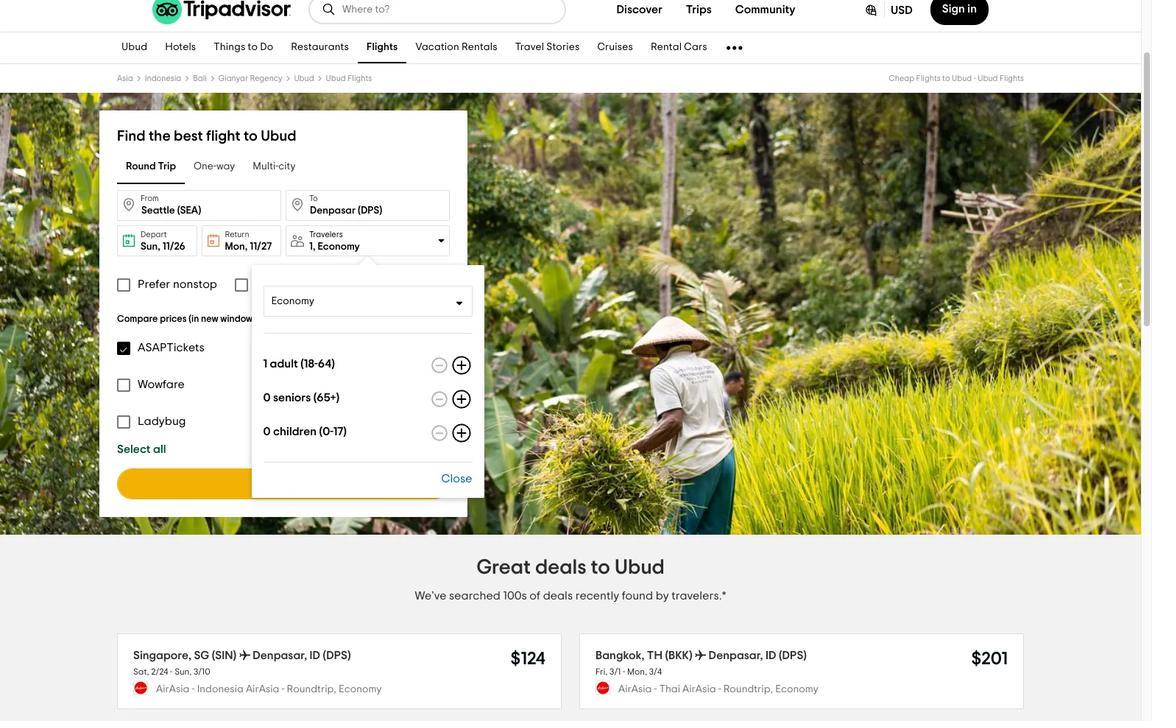 Task type: vqa. For each thing, say whether or not it's contained in the screenshot.
3rd group from the bottom of the page
no



Task type: locate. For each thing, give the bounding box(es) containing it.
deals right of
[[543, 590, 573, 602]]

to up recently
[[591, 558, 611, 578]]

0 horizontal spatial id
[[310, 650, 320, 661]]

community button
[[724, 0, 808, 24]]

hotels
[[165, 42, 196, 53]]

0 horizontal spatial ubud link
[[113, 32, 156, 63]]

prefer
[[138, 278, 170, 290]]

flights
[[367, 42, 398, 53], [348, 74, 372, 82], [917, 74, 941, 82], [1000, 74, 1025, 82]]

100s
[[503, 590, 527, 602]]

mon, down bangkok, th (bkk)
[[628, 668, 647, 676]]

sat, 2/24  - sun, 3/10
[[133, 668, 210, 676]]

64)
[[318, 358, 335, 370]]

0 vertical spatial 1
[[309, 241, 313, 252]]

id up 'airasia - thai airasia - roundtrip, economy'
[[766, 650, 777, 661]]

cruises link
[[589, 32, 642, 63]]

denpasar, up 'airasia - thai airasia - roundtrip, economy'
[[709, 650, 764, 661]]

(65+)
[[314, 392, 340, 404]]

best
[[174, 129, 203, 144]]

community
[[736, 4, 796, 15]]

None search field
[[310, 0, 565, 23]]

Search search field
[[343, 3, 553, 16]]

deals
[[536, 558, 587, 578], [543, 590, 573, 602]]

th
[[647, 650, 663, 661]]

select all
[[117, 443, 166, 455]]

1 horizontal spatial denpasar,
[[709, 650, 764, 661]]

1 vertical spatial ubud link
[[294, 74, 314, 82]]

1 vertical spatial 0
[[263, 426, 271, 438]]

0
[[263, 392, 271, 404], [263, 426, 271, 438]]

roundtrip,
[[287, 685, 337, 695], [724, 685, 773, 695]]

$124
[[511, 650, 546, 668]]

do
[[260, 42, 274, 53]]

find the best flight to ubud
[[117, 129, 297, 144]]

indonesia down hotels link
[[145, 74, 181, 82]]

0 left seniors
[[263, 392, 271, 404]]

compare prices (in new window)
[[117, 315, 256, 324]]

ubud
[[122, 42, 147, 53], [294, 74, 314, 82], [326, 74, 346, 82], [952, 74, 972, 82], [978, 74, 998, 82], [261, 129, 297, 144], [615, 558, 665, 578]]

regency
[[250, 74, 283, 82]]

denpasar, up 'airasia - indonesia airasia - roundtrip, economy'
[[253, 650, 307, 661]]

discover button
[[605, 0, 675, 24]]

1 horizontal spatial id
[[766, 650, 777, 661]]

deals up we've searched 100s of deals recently found by travelers.*
[[536, 558, 587, 578]]

usd button
[[852, 0, 925, 25]]

0 horizontal spatial denpasar, id (dps)
[[253, 650, 351, 661]]

1 roundtrip, from the left
[[287, 685, 337, 695]]

ubud link down the restaurants link
[[294, 74, 314, 82]]

City or Airport text field
[[117, 190, 281, 221]]

denpasar, id (dps) up 'airasia - thai airasia - roundtrip, economy'
[[709, 650, 807, 661]]

sun, down singapore, sg (sin)
[[175, 668, 192, 676]]

0 left children
[[263, 426, 271, 438]]

1 id from the left
[[310, 650, 320, 661]]

include nearby airports
[[256, 278, 382, 290]]

0 for 0 seniors (65+)
[[263, 392, 271, 404]]

mon,
[[225, 242, 248, 252], [628, 668, 647, 676]]

1 vertical spatial sun,
[[175, 668, 192, 676]]

airasia - thai airasia - roundtrip, economy
[[619, 685, 819, 695]]

0 horizontal spatial roundtrip,
[[287, 685, 337, 695]]

ubud link up asia link
[[113, 32, 156, 63]]

search image
[[322, 2, 337, 17]]

all
[[153, 443, 166, 455]]

1 horizontal spatial mon,
[[628, 668, 647, 676]]

0 horizontal spatial mon,
[[225, 242, 248, 252]]

2 denpasar, from the left
[[709, 650, 764, 661]]

2 (dps) from the left
[[779, 650, 807, 661]]

flight
[[206, 129, 241, 144]]

things to do
[[214, 42, 274, 53]]

1 (dps) from the left
[[323, 650, 351, 661]]

1 inside travelers 1 , economy
[[309, 241, 313, 252]]

sat,
[[133, 668, 149, 676]]

ladybug
[[138, 415, 186, 427]]

to right 'flight'
[[244, 129, 258, 144]]

2 roundtrip, from the left
[[724, 685, 773, 695]]

economy inside travelers 1 , economy
[[318, 241, 360, 252]]

id up 'airasia - indonesia airasia - roundtrip, economy'
[[310, 650, 320, 661]]

indonesia down 3/10
[[197, 685, 244, 695]]

great
[[477, 558, 531, 578]]

nonstop
[[173, 278, 217, 290]]

0 horizontal spatial (dps)
[[323, 650, 351, 661]]

return mon, 11/27
[[225, 231, 272, 252]]

bangkok,
[[596, 650, 645, 661]]

depart
[[141, 231, 167, 239]]

hotels link
[[156, 32, 205, 63]]

multi-city
[[253, 162, 296, 172]]

travel
[[515, 42, 544, 53]]

2 airasia from the left
[[246, 685, 279, 695]]

4 airasia from the left
[[683, 685, 716, 695]]

1 vertical spatial indonesia
[[197, 685, 244, 695]]

ubud flights
[[326, 74, 372, 82]]

denpasar, for $201
[[709, 650, 764, 661]]

3 airasia from the left
[[619, 685, 652, 695]]

cheap flights to ubud - ubud flights
[[889, 74, 1025, 82]]

gianyar regency link
[[219, 74, 283, 82]]

trips button
[[675, 0, 724, 24]]

0 horizontal spatial sun,
[[141, 242, 160, 252]]

to
[[309, 194, 318, 203]]

denpasar, id (dps) for $201
[[709, 650, 807, 661]]

to left do
[[248, 42, 258, 53]]

airports
[[339, 278, 382, 290]]

prices
[[160, 315, 187, 324]]

city
[[279, 162, 296, 172]]

0 vertical spatial ubud link
[[113, 32, 156, 63]]

0 horizontal spatial indonesia
[[145, 74, 181, 82]]

0 for 0 children (0-17)
[[263, 426, 271, 438]]

mon, down return
[[225, 242, 248, 252]]

0 horizontal spatial 1
[[263, 358, 268, 370]]

rentals
[[462, 42, 498, 53]]

children
[[273, 426, 317, 438]]

things
[[214, 42, 246, 53]]

0 vertical spatial 0
[[263, 392, 271, 404]]

sun, down the depart
[[141, 242, 160, 252]]

select
[[117, 443, 151, 455]]

11/26
[[163, 242, 185, 252]]

1 horizontal spatial 1
[[309, 241, 313, 252]]

1 adult (18-64)
[[263, 358, 335, 370]]

indonesia
[[145, 74, 181, 82], [197, 685, 244, 695]]

0 horizontal spatial denpasar,
[[253, 650, 307, 661]]

find
[[117, 129, 146, 144]]

rental
[[651, 42, 682, 53]]

1 horizontal spatial ubud link
[[294, 74, 314, 82]]

0 vertical spatial indonesia
[[145, 74, 181, 82]]

1 vertical spatial 1
[[263, 358, 268, 370]]

sponsored
[[266, 316, 303, 323]]

singapore, sg (sin)
[[133, 650, 237, 661]]

1 horizontal spatial denpasar, id (dps)
[[709, 650, 807, 661]]

stories
[[547, 42, 580, 53]]

2 0 from the top
[[263, 426, 271, 438]]

1 denpasar, id (dps) from the left
[[253, 650, 351, 661]]

2 denpasar, id (dps) from the left
[[709, 650, 807, 661]]

sign in link
[[931, 0, 989, 25]]

in
[[968, 3, 977, 15]]

1 left 'adult' at the left of the page
[[263, 358, 268, 370]]

(dps) for $201
[[779, 650, 807, 661]]

ubud link
[[113, 32, 156, 63], [294, 74, 314, 82]]

0 vertical spatial mon,
[[225, 242, 248, 252]]

usd
[[891, 4, 913, 16]]

bali link
[[193, 74, 207, 82]]

0 children (0-17)
[[263, 426, 347, 438]]

denpasar, id (dps)
[[253, 650, 351, 661], [709, 650, 807, 661]]

1 denpasar, from the left
[[253, 650, 307, 661]]

1 horizontal spatial roundtrip,
[[724, 685, 773, 695]]

1 0 from the top
[[263, 392, 271, 404]]

depart sun, 11/26
[[141, 231, 185, 252]]

0 vertical spatial sun,
[[141, 242, 160, 252]]

vacation rentals link
[[407, 32, 507, 63]]

(dps) for $124
[[323, 650, 351, 661]]

round trip
[[126, 162, 176, 172]]

from
[[141, 194, 159, 203]]

2 id from the left
[[766, 650, 777, 661]]

1 horizontal spatial (dps)
[[779, 650, 807, 661]]

vacation
[[416, 42, 460, 53]]

travelers
[[309, 230, 343, 238]]

sun, inside 'depart sun, 11/26'
[[141, 242, 160, 252]]

1 down travelers
[[309, 241, 313, 252]]

denpasar, id (dps) up 'airasia - indonesia airasia - roundtrip, economy'
[[253, 650, 351, 661]]

one-
[[194, 162, 216, 172]]

things to do link
[[205, 32, 282, 63]]



Task type: describe. For each thing, give the bounding box(es) containing it.
1 vertical spatial mon,
[[628, 668, 647, 676]]

recently
[[576, 590, 620, 602]]

sign in
[[943, 3, 977, 15]]

return
[[225, 231, 249, 239]]

1 vertical spatial deals
[[543, 590, 573, 602]]

compare
[[117, 315, 158, 324]]

(bkk)
[[665, 650, 693, 661]]

include
[[256, 278, 296, 290]]

discover
[[617, 4, 663, 15]]

0 vertical spatial deals
[[536, 558, 587, 578]]

$201
[[972, 650, 1008, 668]]

2/24
[[151, 668, 168, 676]]

window)
[[220, 315, 256, 324]]

City or Airport text field
[[286, 190, 450, 221]]

1 horizontal spatial sun,
[[175, 668, 192, 676]]

(sin)
[[212, 650, 237, 661]]

denpasar, for $124
[[253, 650, 307, 661]]

asia link
[[117, 74, 133, 82]]

(0-
[[319, 426, 333, 438]]

bali
[[193, 74, 207, 82]]

1 airasia from the left
[[156, 685, 190, 695]]

of
[[530, 590, 541, 602]]

flights link
[[358, 32, 407, 63]]

bangkok, th (bkk)
[[596, 650, 693, 661]]

seniors
[[273, 392, 311, 404]]

nearby
[[298, 278, 337, 290]]

wowfare
[[138, 379, 185, 390]]

gianyar regency
[[219, 74, 283, 82]]

singapore,
[[133, 650, 191, 661]]

adult
[[270, 358, 298, 370]]

one-way
[[194, 162, 235, 172]]

restaurants link
[[282, 32, 358, 63]]

tripadvisor image
[[152, 0, 291, 24]]

(in
[[189, 315, 199, 324]]

fri,
[[596, 668, 608, 676]]

indonesia link
[[145, 74, 181, 82]]

id for $124
[[310, 650, 320, 661]]

prefer nonstop
[[138, 278, 217, 290]]

rental cars
[[651, 42, 708, 53]]

we've searched 100s of deals recently found by travelers.*
[[415, 590, 727, 602]]

vacation rentals
[[416, 42, 498, 53]]

mon, inside return mon, 11/27
[[225, 242, 248, 252]]

fri, 3/1  - mon, 3/4
[[596, 668, 662, 676]]

we've
[[415, 590, 447, 602]]

id for $201
[[766, 650, 777, 661]]

1 horizontal spatial indonesia
[[197, 685, 244, 695]]

airasia - indonesia airasia - roundtrip, economy
[[156, 685, 382, 695]]

3/10
[[194, 668, 210, 676]]

roundtrip, for $201
[[724, 685, 773, 695]]

close
[[442, 473, 473, 485]]

ubud flights link
[[326, 74, 372, 82]]

(18-
[[301, 358, 318, 370]]

denpasar, id (dps) for $124
[[253, 650, 351, 661]]

travel stories link
[[507, 32, 589, 63]]

0 seniors (65+)
[[263, 392, 340, 404]]

trips
[[686, 4, 712, 15]]

to right cheap
[[943, 74, 951, 82]]

cars
[[685, 42, 708, 53]]

11/27
[[250, 242, 272, 252]]

gianyar
[[219, 74, 248, 82]]

sign
[[943, 3, 966, 15]]

round
[[126, 162, 156, 172]]

,
[[313, 241, 316, 252]]

multi-
[[253, 162, 279, 172]]

found
[[622, 590, 653, 602]]

roundtrip, for $124
[[287, 685, 337, 695]]

way
[[216, 162, 235, 172]]

restaurants
[[291, 42, 349, 53]]

cruises
[[598, 42, 633, 53]]

the
[[149, 129, 171, 144]]

asaptickets
[[138, 342, 205, 354]]

trip
[[158, 162, 176, 172]]

travel stories
[[515, 42, 580, 53]]

3/4
[[649, 668, 662, 676]]

asia
[[117, 74, 133, 82]]

thai
[[660, 685, 681, 695]]

3/1
[[610, 668, 621, 676]]



